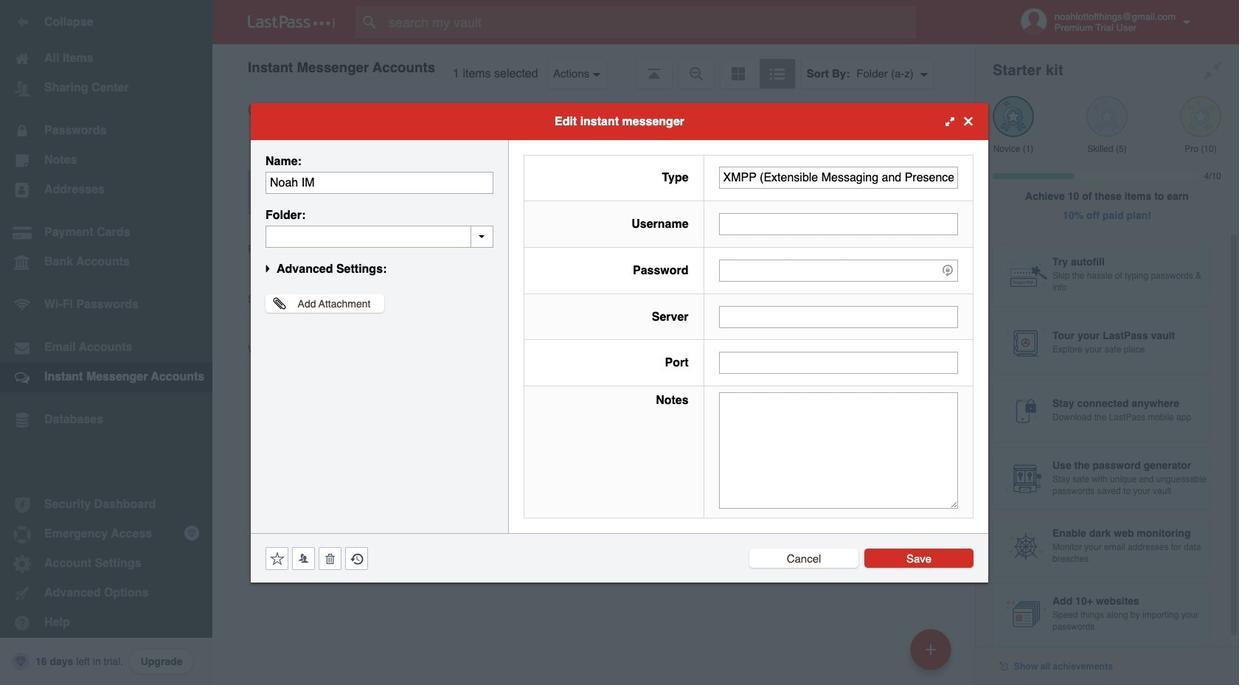 Task type: describe. For each thing, give the bounding box(es) containing it.
search my vault text field
[[356, 6, 945, 38]]

lastpass image
[[248, 15, 335, 29]]

Search search field
[[356, 6, 945, 38]]

main navigation navigation
[[0, 0, 213, 685]]

new item navigation
[[905, 625, 961, 685]]



Task type: locate. For each thing, give the bounding box(es) containing it.
None password field
[[719, 260, 958, 282]]

new item image
[[926, 645, 936, 655]]

dialog
[[251, 103, 989, 583]]

None text field
[[266, 172, 494, 194], [719, 306, 958, 328], [719, 352, 958, 374], [266, 172, 494, 194], [719, 306, 958, 328], [719, 352, 958, 374]]

vault options navigation
[[213, 44, 975, 89]]

None text field
[[719, 167, 958, 189], [719, 213, 958, 235], [266, 225, 494, 248], [719, 393, 958, 509], [719, 167, 958, 189], [719, 213, 958, 235], [266, 225, 494, 248], [719, 393, 958, 509]]



